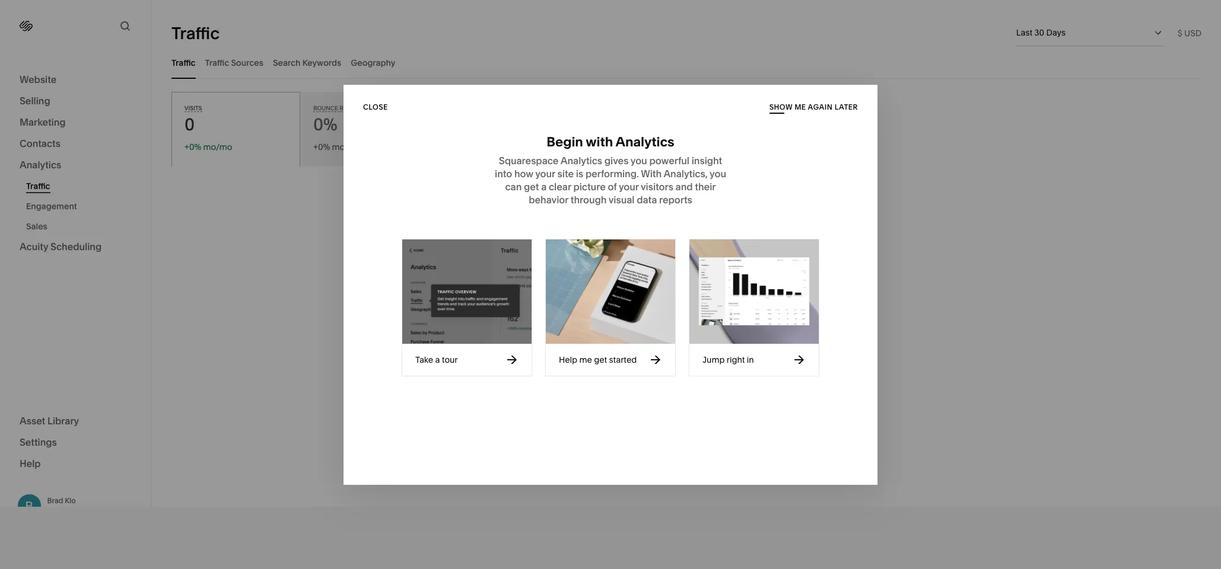 Task type: vqa. For each thing, say whether or not it's contained in the screenshot.
THE VISITS 0 0% MO/MO
yes



Task type: locate. For each thing, give the bounding box(es) containing it.
usd
[[1184, 28, 1202, 38]]

geography button
[[351, 46, 395, 79]]

site
[[621, 383, 637, 395]]

mo/mo
[[203, 142, 232, 152], [332, 142, 361, 152], [590, 142, 618, 152]]

keywords
[[302, 57, 341, 68]]

jump
[[703, 355, 725, 366]]

library
[[47, 415, 79, 427]]

me left the get
[[579, 355, 592, 366]]

started
[[609, 355, 637, 366]]

0
[[185, 115, 195, 135]]

data
[[652, 346, 681, 362]]

more
[[683, 383, 707, 395]]

help left the get
[[559, 355, 577, 366]]

1 vertical spatial help
[[20, 458, 41, 470]]

brad
[[47, 496, 63, 505]]

0 vertical spatial me
[[795, 103, 806, 112]]

marketing link
[[20, 116, 132, 130]]

0 vertical spatial help
[[559, 355, 577, 366]]

0 vertical spatial analytics
[[616, 134, 674, 150]]

settings
[[20, 436, 57, 448]]

show me again later
[[769, 103, 858, 112]]

help down settings
[[20, 458, 41, 470]]

bounce
[[313, 105, 338, 112]]

0% mo/mo
[[318, 142, 361, 152], [576, 142, 618, 152]]

traffic inside button
[[205, 57, 229, 68]]

traffic up visits
[[171, 57, 196, 68]]

1 horizontal spatial 0% mo/mo
[[576, 142, 618, 152]]

1 0% mo/mo from the left
[[318, 142, 361, 152]]

tour
[[442, 355, 458, 366]]

traffic
[[171, 23, 220, 43], [171, 57, 196, 68], [205, 57, 229, 68], [26, 181, 50, 192]]

later
[[835, 103, 858, 112]]

last 30 days
[[1016, 27, 1066, 38]]

help for help me get started
[[559, 355, 577, 366]]

0% inside bounce rate 0%
[[313, 115, 337, 135]]

analytics right 'with'
[[616, 134, 674, 150]]

scheduling
[[50, 241, 102, 253]]

marketing
[[20, 116, 66, 128]]

data.
[[752, 383, 774, 395]]

0 horizontal spatial help
[[20, 458, 41, 470]]

tab list containing traffic
[[171, 46, 1202, 79]]

days
[[1046, 27, 1066, 38]]

1 horizontal spatial me
[[795, 103, 806, 112]]

again
[[808, 103, 833, 112]]

help link
[[20, 457, 41, 470]]

selling link
[[20, 94, 132, 109]]

me for get
[[579, 355, 592, 366]]

or
[[738, 370, 747, 382]]

mo/mo inside visits 0 0% mo/mo
[[203, 142, 232, 152]]

0 horizontal spatial me
[[579, 355, 592, 366]]

1 horizontal spatial mo/mo
[[332, 142, 361, 152]]

help me get started
[[559, 355, 637, 366]]

close button
[[363, 97, 388, 118]]

1 vertical spatial me
[[579, 355, 592, 366]]

0 horizontal spatial mo/mo
[[203, 142, 232, 152]]

take
[[415, 355, 433, 366]]

sources
[[231, 57, 263, 68]]

range
[[709, 370, 736, 382]]

contacts link
[[20, 137, 132, 151]]

engagement link
[[26, 196, 138, 217]]

help
[[559, 355, 577, 366], [20, 458, 41, 470]]

bounce rate 0%
[[313, 105, 354, 135]]

traffic sources button
[[205, 46, 263, 79]]

me inside button
[[795, 103, 806, 112]]

1 mo/mo from the left
[[203, 142, 232, 152]]

available
[[684, 346, 742, 362]]

0 horizontal spatial 0% mo/mo
[[318, 142, 361, 152]]

me right show
[[795, 103, 806, 112]]

0%
[[313, 115, 337, 135], [189, 142, 201, 152], [318, 142, 330, 152], [576, 142, 588, 152]]

asset library link
[[20, 414, 132, 429]]

search keywords button
[[273, 46, 341, 79]]

1 vertical spatial analytics
[[20, 159, 61, 171]]

contacts
[[20, 138, 60, 150]]

search
[[273, 57, 301, 68]]

1 horizontal spatial help
[[559, 355, 577, 366]]

acuity scheduling
[[20, 241, 102, 253]]

analytics down contacts
[[20, 159, 61, 171]]

klobrad84@gmail.com
[[47, 506, 122, 515]]

1 horizontal spatial analytics
[[616, 134, 674, 150]]

tab list
[[171, 46, 1202, 79]]

in
[[747, 355, 754, 366]]

2 mo/mo from the left
[[332, 142, 361, 152]]

2 horizontal spatial mo/mo
[[590, 142, 618, 152]]

last
[[1016, 27, 1033, 38]]

begin with analytics
[[547, 134, 674, 150]]

traffic button
[[171, 46, 196, 79]]

settings link
[[20, 436, 132, 450]]

traffic left the sources
[[205, 57, 229, 68]]

klo
[[65, 496, 76, 505]]

me
[[795, 103, 806, 112], [579, 355, 592, 366]]

analytics
[[616, 134, 674, 150], [20, 159, 61, 171]]



Task type: describe. For each thing, give the bounding box(es) containing it.
no
[[631, 346, 649, 362]]

date
[[687, 370, 707, 382]]

geography
[[351, 57, 395, 68]]

sharing
[[749, 370, 783, 382]]

engagement
[[26, 201, 77, 212]]

analytics
[[710, 383, 750, 395]]

acuity scheduling link
[[20, 240, 132, 255]]

0% inside visits 0 0% mo/mo
[[189, 142, 201, 152]]

visits 0 0% mo/mo
[[185, 105, 232, 152]]

with
[[586, 134, 613, 150]]

website link
[[20, 73, 132, 87]]

collect
[[651, 383, 681, 395]]

$ usd
[[1178, 28, 1202, 38]]

traffic link
[[26, 176, 138, 196]]

begin
[[547, 134, 583, 150]]

asset
[[20, 415, 45, 427]]

selling
[[20, 95, 50, 107]]

2 0% mo/mo from the left
[[576, 142, 618, 152]]

sales link
[[26, 217, 138, 237]]

selecting
[[605, 370, 647, 382]]

sales
[[26, 221, 47, 232]]

visits
[[185, 105, 202, 112]]

30
[[1034, 27, 1044, 38]]

try selecting another date range or sharing your site to collect more analytics data.
[[590, 370, 783, 395]]

$
[[1178, 28, 1182, 38]]

to
[[639, 383, 648, 395]]

close
[[363, 103, 388, 112]]

jump right in
[[703, 355, 754, 366]]

asset library
[[20, 415, 79, 427]]

another
[[649, 370, 684, 382]]

last 30 days button
[[1016, 20, 1165, 46]]

a
[[435, 355, 440, 366]]

3 mo/mo from the left
[[590, 142, 618, 152]]

right
[[727, 355, 745, 366]]

no data available
[[631, 346, 742, 362]]

me for again
[[795, 103, 806, 112]]

website
[[20, 74, 57, 85]]

search keywords
[[273, 57, 341, 68]]

traffic sources
[[205, 57, 263, 68]]

rate
[[340, 105, 354, 112]]

try
[[590, 370, 603, 382]]

0 horizontal spatial analytics
[[20, 159, 61, 171]]

traffic up traffic button
[[171, 23, 220, 43]]

traffic up engagement in the left top of the page
[[26, 181, 50, 192]]

acuity
[[20, 241, 48, 253]]

show me again later button
[[769, 97, 858, 118]]

take a tour
[[415, 355, 458, 366]]

get
[[594, 355, 607, 366]]

analytics link
[[20, 158, 132, 173]]

your
[[599, 383, 619, 395]]

help for help
[[20, 458, 41, 470]]

show
[[769, 103, 793, 112]]

brad klo klobrad84@gmail.com
[[47, 496, 122, 515]]



